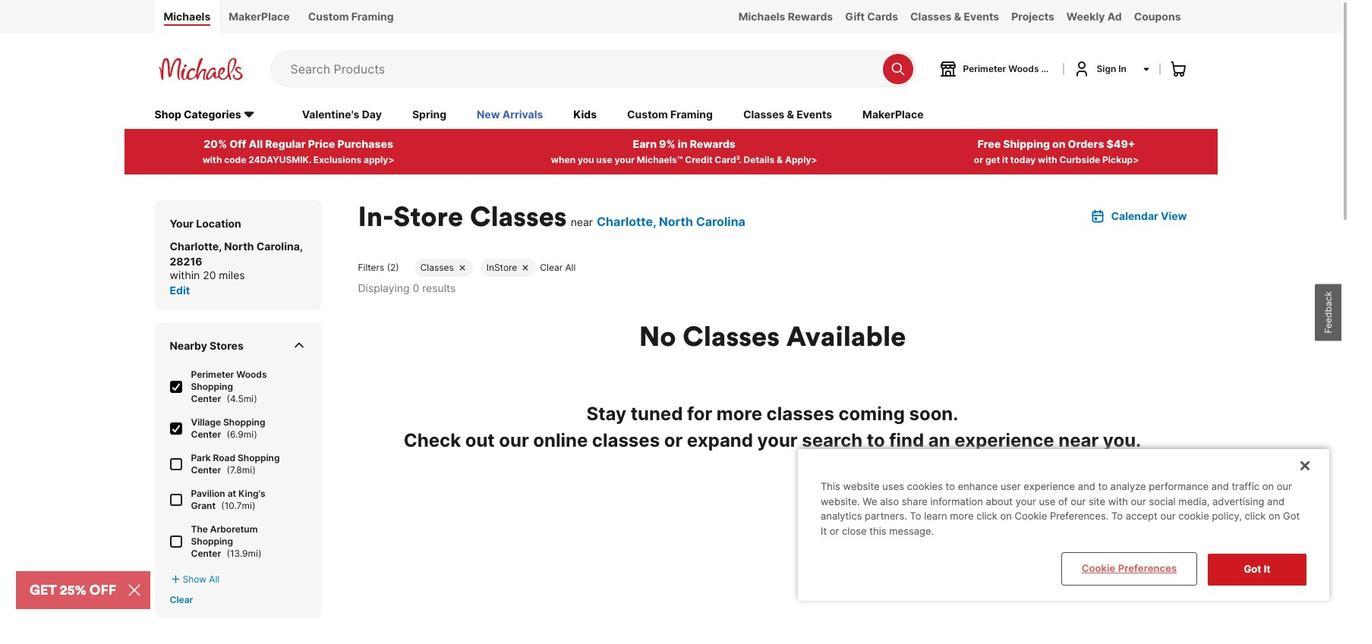 Task type: locate. For each thing, give the bounding box(es) containing it.
near
[[571, 215, 593, 228], [1059, 429, 1099, 452]]

it inside this website uses cookies to enhance user experience and to analyze performance and traffic on our website. we also share information about your use of our site with our social media, advertising and analytics partners. to learn more click on cookie preferences. to accept our cookie policy, click on got it or close this message.
[[821, 525, 827, 537]]

filters
[[358, 262, 384, 273]]

cookie left preferences
[[1082, 563, 1116, 575]]

it down advertising on the right of the page
[[1264, 564, 1271, 576]]

1 horizontal spatial click
[[1245, 510, 1266, 523]]

road
[[213, 452, 235, 464]]

click down advertising on the right of the page
[[1245, 510, 1266, 523]]

2 horizontal spatial all
[[565, 262, 576, 273]]

center down the
[[191, 548, 221, 559]]

shopping for ( 4.5 mi)
[[191, 381, 233, 392]]

( 6.9 mi)
[[224, 429, 257, 440]]

shopping down the
[[191, 536, 233, 547]]

Search Input field
[[290, 52, 875, 86]]

coupons link
[[1128, 0, 1187, 33]]

to down coming
[[867, 429, 885, 452]]

center for ( 7.8 mi)
[[191, 464, 221, 476]]

classes right "cards"
[[910, 10, 952, 23]]

on down the about
[[1000, 510, 1012, 523]]

perimeter woods shopping center
[[963, 63, 1116, 74], [191, 369, 267, 404]]

framing
[[351, 10, 394, 23], [670, 108, 713, 121]]

1 horizontal spatial perimeter
[[963, 63, 1006, 74]]

to up site at the bottom right of the page
[[1098, 481, 1108, 493]]

to up information
[[946, 481, 955, 493]]

all down "in-store classes near charlotte , north carolina"
[[565, 262, 576, 273]]

0 vertical spatial experience
[[954, 429, 1054, 452]]

0 vertical spatial framing
[[351, 10, 394, 23]]

our down social
[[1160, 510, 1176, 523]]

and up advertising on the right of the page
[[1211, 481, 1229, 493]]

0 vertical spatial near
[[571, 215, 593, 228]]

click down the about
[[976, 510, 998, 523]]

preferences.
[[1050, 510, 1109, 523]]

mi) for ( 10.7 mi)
[[242, 500, 255, 511]]

makerplace right michaels link
[[229, 10, 290, 23]]

view
[[1161, 209, 1187, 222]]

&
[[954, 10, 961, 23], [787, 108, 794, 121], [777, 154, 783, 165]]

1 horizontal spatial custom framing link
[[627, 107, 713, 124]]

1 horizontal spatial makerplace link
[[863, 107, 924, 124]]

0 horizontal spatial perimeter woods shopping center
[[191, 369, 267, 404]]

on
[[1052, 137, 1066, 150], [1262, 481, 1274, 493], [1000, 510, 1012, 523], [1269, 510, 1280, 523]]

your inside earn 9% in rewards when you use your michaels™ credit card³. details & apply>
[[615, 154, 635, 165]]

perimeter down the nearby stores
[[191, 369, 234, 380]]

or inside this website uses cookies to enhance user experience and to analyze performance and traffic on our website. we also share information about your use of our site with our social media, advertising and analytics partners. to learn more click on cookie preferences. to accept our cookie policy, click on got it or close this message.
[[830, 525, 839, 537]]

1 horizontal spatial it
[[1264, 564, 1271, 576]]

1 vertical spatial classes
[[592, 429, 660, 452]]

2 michaels from the left
[[739, 10, 785, 23]]

tabler image right stores
[[291, 338, 306, 353]]

tabler image left show
[[170, 574, 181, 586]]

0 vertical spatial classes
[[766, 403, 834, 425]]

1 vertical spatial it
[[1264, 564, 1271, 576]]

this
[[821, 481, 840, 493]]

1 horizontal spatial woods
[[1008, 63, 1039, 74]]

1 vertical spatial use
[[1039, 496, 1056, 508]]

center inside the arboretum shopping center
[[191, 548, 221, 559]]

perimeter woods shopping center down stores
[[191, 369, 267, 404]]

cookie preferences
[[1082, 563, 1177, 575]]

or down analytics
[[830, 525, 839, 537]]

valentine's day link
[[302, 107, 382, 124]]

shop categories link
[[154, 107, 272, 124]]

classes & events up apply>
[[743, 108, 832, 121]]

0 horizontal spatial click
[[976, 510, 998, 523]]

more down information
[[950, 510, 974, 523]]

mi) up ( 6.9 mi)
[[243, 393, 257, 404]]

0 horizontal spatial events
[[797, 108, 832, 121]]

or left get in the right top of the page
[[974, 154, 983, 165]]

2 horizontal spatial with
[[1108, 496, 1128, 508]]

message.
[[889, 525, 934, 537]]

1 vertical spatial cookie
[[1082, 563, 1116, 575]]

cookie
[[1015, 510, 1047, 523], [1082, 563, 1116, 575]]

0 vertical spatial north
[[659, 214, 693, 229]]

1 michaels from the left
[[164, 10, 210, 23]]

1 vertical spatial all
[[565, 262, 576, 273]]

1 vertical spatial experience
[[1024, 481, 1075, 493]]

free shipping on orders $49+ or get it today with curbside pickup>
[[974, 137, 1139, 165]]

center down village
[[191, 429, 221, 440]]

0 horizontal spatial or
[[664, 429, 683, 452]]

woods up ( 4.5 mi)
[[236, 369, 267, 380]]

1 vertical spatial perimeter woods shopping center
[[191, 369, 267, 404]]

your
[[615, 154, 635, 165], [757, 429, 798, 452], [1016, 496, 1036, 508]]

cookie inside button
[[1082, 563, 1116, 575]]

experience up user
[[954, 429, 1054, 452]]

2 horizontal spatial and
[[1267, 496, 1285, 508]]

more inside stay tuned for more classes coming soon. check out our online classes or expand your search to find an experience near you.
[[717, 403, 762, 425]]

displaying
[[358, 281, 410, 294]]

and up site at the bottom right of the page
[[1078, 481, 1095, 493]]

0 vertical spatial cookie
[[1015, 510, 1047, 523]]

20%
[[204, 137, 227, 150]]

( up road
[[227, 429, 230, 440]]

all for show all
[[209, 574, 220, 585]]

1 horizontal spatial classes
[[766, 403, 834, 425]]

carolina
[[696, 214, 745, 229], [256, 240, 300, 253]]

1 horizontal spatial more
[[950, 510, 974, 523]]

classes & events right "cards"
[[910, 10, 999, 23]]

or down tuned
[[664, 429, 683, 452]]

0 vertical spatial rewards
[[788, 10, 833, 23]]

to
[[867, 429, 885, 452], [946, 481, 955, 493], [1098, 481, 1108, 493]]

shopping inside the arboretum shopping center
[[191, 536, 233, 547]]

arboretum
[[210, 524, 258, 535]]

your down the earn
[[615, 154, 635, 165]]

0 vertical spatial got
[[1283, 510, 1300, 523]]

grant
[[191, 500, 216, 511]]

share
[[902, 496, 928, 508]]

0 horizontal spatial carolina
[[256, 240, 300, 253]]

custom framing for right custom framing link
[[627, 108, 713, 121]]

michaels rewards
[[739, 10, 833, 23]]

mi) down arboretum
[[248, 548, 262, 559]]

& inside earn 9% in rewards when you use your michaels™ credit card³. details & apply>
[[777, 154, 783, 165]]

& right details
[[777, 154, 783, 165]]

2 vertical spatial all
[[209, 574, 220, 585]]

near left you.
[[1059, 429, 1099, 452]]

this website uses cookies to enhance user experience and to analyze performance and traffic on our website. we also share information about your use of our site with our social media, advertising and analytics partners. to learn more click on cookie preferences. to accept our cookie policy, click on got it or close this message.
[[821, 481, 1300, 537]]

1 vertical spatial rewards
[[690, 137, 736, 150]]

(
[[227, 393, 230, 404], [227, 429, 230, 440], [227, 464, 230, 476], [221, 500, 224, 511], [227, 548, 230, 559]]

0 horizontal spatial tabler image
[[170, 574, 181, 586]]

1 vertical spatial or
[[664, 429, 683, 452]]

find
[[889, 429, 924, 452]]

today
[[1010, 154, 1036, 165]]

show all
[[183, 574, 220, 585]]

to
[[910, 510, 921, 523], [1111, 510, 1123, 523]]

classes down stay
[[592, 429, 660, 452]]

classes up results
[[420, 262, 454, 273]]

0 horizontal spatial &
[[777, 154, 783, 165]]

within
[[170, 269, 200, 281]]

0 horizontal spatial rewards
[[690, 137, 736, 150]]

cookies
[[907, 481, 943, 493]]

shopping inside park road shopping center
[[238, 452, 280, 464]]

1 vertical spatial classes & events
[[743, 108, 832, 121]]

on inside free shipping on orders $49+ or get it today with curbside pickup>
[[1052, 137, 1066, 150]]

1 vertical spatial makerplace link
[[863, 107, 924, 124]]

1 vertical spatial framing
[[670, 108, 713, 121]]

( down road
[[227, 464, 230, 476]]

got down advertising on the right of the page
[[1244, 564, 1261, 576]]

shop
[[154, 108, 181, 121]]

makerplace
[[229, 10, 290, 23], [863, 108, 924, 121]]

woods inside button
[[1008, 63, 1039, 74]]

north up miles at top
[[224, 240, 254, 253]]

shopping
[[1041, 63, 1083, 74], [191, 381, 233, 392], [223, 417, 265, 428], [238, 452, 280, 464], [191, 536, 233, 547]]

classes right no
[[683, 319, 780, 354]]

carolina inside "in-store classes near charlotte , north carolina"
[[696, 214, 745, 229]]

1 vertical spatial events
[[797, 108, 832, 121]]

mi) up park road shopping center
[[244, 429, 257, 440]]

1 vertical spatial more
[[950, 510, 974, 523]]

0 vertical spatial it
[[821, 525, 827, 537]]

1 horizontal spatial your
[[757, 429, 798, 452]]

0 horizontal spatial and
[[1078, 481, 1095, 493]]

1 horizontal spatial to
[[946, 481, 955, 493]]

our right 'traffic'
[[1277, 481, 1292, 493]]

mi) for ( 7.8 mi)
[[242, 464, 256, 476]]

kids link
[[573, 107, 597, 124]]

analytics
[[821, 510, 862, 523]]

location
[[196, 217, 241, 230]]

classes & events link up apply>
[[743, 107, 832, 124]]

got it
[[1244, 564, 1271, 576]]

use
[[596, 154, 612, 165], [1039, 496, 1056, 508]]

shopping up ( 7.8 mi)
[[238, 452, 280, 464]]

with down analyze
[[1108, 496, 1128, 508]]

with down 20%
[[202, 154, 222, 165]]

cards
[[867, 10, 898, 23]]

code
[[224, 154, 246, 165]]

0 horizontal spatial to
[[867, 429, 885, 452]]

your inside stay tuned for more classes coming soon. check out our online classes or expand your search to find an experience near you.
[[757, 429, 798, 452]]

it down analytics
[[821, 525, 827, 537]]

1 vertical spatial near
[[1059, 429, 1099, 452]]

tabler image
[[291, 338, 306, 353], [170, 574, 181, 586]]

2 horizontal spatial or
[[974, 154, 983, 165]]

all for clear all
[[565, 262, 576, 273]]

shipping
[[1003, 137, 1050, 150]]

0 horizontal spatial all
[[209, 574, 220, 585]]

near left charlotte
[[571, 215, 593, 228]]

2 vertical spatial &
[[777, 154, 783, 165]]

projects link
[[1005, 0, 1060, 33]]

charlotte
[[597, 214, 653, 229]]

cookie down user
[[1015, 510, 1047, 523]]

experience up 'of'
[[1024, 481, 1075, 493]]

classes & events link right "cards"
[[904, 0, 1005, 33]]

1 horizontal spatial carolina
[[696, 214, 745, 229]]

1 vertical spatial clear
[[170, 595, 193, 606]]

arrivals
[[502, 108, 543, 121]]

all right the off
[[249, 137, 263, 150]]

with right today
[[1038, 154, 1057, 165]]

( for 7.8
[[227, 464, 230, 476]]

on up curbside
[[1052, 137, 1066, 150]]

1 horizontal spatial clear
[[540, 262, 563, 273]]

your left search
[[757, 429, 798, 452]]

at
[[227, 488, 236, 499]]

makerplace down search button icon
[[863, 108, 924, 121]]

show
[[183, 574, 206, 585]]

0
[[413, 281, 419, 294]]

got up got it button
[[1283, 510, 1300, 523]]

our right out
[[499, 429, 529, 452]]

1 horizontal spatial north
[[659, 214, 693, 229]]

mi) up king's at the left bottom of page
[[242, 464, 256, 476]]

0 horizontal spatial to
[[910, 510, 921, 523]]

0 vertical spatial custom framing link
[[299, 0, 403, 33]]

,
[[653, 214, 656, 229], [300, 240, 303, 253]]

0 vertical spatial custom framing
[[308, 10, 394, 23]]

0 horizontal spatial with
[[202, 154, 222, 165]]

2 vertical spatial or
[[830, 525, 839, 537]]

events left projects
[[964, 10, 999, 23]]

1 vertical spatial custom
[[627, 108, 668, 121]]

perimeter down projects link
[[963, 63, 1006, 74]]

1 horizontal spatial classes & events
[[910, 10, 999, 23]]

out
[[465, 429, 495, 452]]

classes & events
[[910, 10, 999, 23], [743, 108, 832, 121]]

0 horizontal spatial framing
[[351, 10, 394, 23]]

1 horizontal spatial all
[[249, 137, 263, 150]]

& right "cards"
[[954, 10, 961, 23]]

0 vertical spatial use
[[596, 154, 612, 165]]

shopping inside button
[[1041, 63, 1083, 74]]

1 horizontal spatial cookie
[[1082, 563, 1116, 575]]

0 vertical spatial woods
[[1008, 63, 1039, 74]]

0 vertical spatial perimeter woods shopping center
[[963, 63, 1116, 74]]

& up apply>
[[787, 108, 794, 121]]

use left 'of'
[[1039, 496, 1056, 508]]

mi) for ( 13.9 mi)
[[248, 548, 262, 559]]

0 horizontal spatial cookie
[[1015, 510, 1047, 523]]

( up village shopping center
[[227, 393, 230, 404]]

rewards up credit
[[690, 137, 736, 150]]

our up preferences.
[[1071, 496, 1086, 508]]

nearby stores
[[170, 339, 244, 352]]

0 vertical spatial or
[[974, 154, 983, 165]]

get
[[985, 154, 1000, 165]]

shopping for ( 7.8 mi)
[[238, 452, 280, 464]]

shopping left sign on the right top
[[1041, 63, 1083, 74]]

pickup>
[[1102, 154, 1139, 165]]

all right show
[[209, 574, 220, 585]]

0 horizontal spatial custom
[[308, 10, 349, 23]]

0 vertical spatial all
[[249, 137, 263, 150]]

1 vertical spatial your
[[757, 429, 798, 452]]

our
[[499, 429, 529, 452], [1277, 481, 1292, 493], [1071, 496, 1086, 508], [1131, 496, 1146, 508], [1160, 510, 1176, 523]]

center left in
[[1086, 63, 1116, 74]]

0 horizontal spatial classes & events link
[[743, 107, 832, 124]]

events
[[964, 10, 999, 23], [797, 108, 832, 121]]

more up expand
[[717, 403, 762, 425]]

1 vertical spatial ,
[[300, 240, 303, 253]]

and
[[1078, 481, 1095, 493], [1211, 481, 1229, 493], [1267, 496, 1285, 508]]

0 vertical spatial ,
[[653, 214, 656, 229]]

woods down projects link
[[1008, 63, 1039, 74]]

clear right instore
[[540, 262, 563, 273]]

events up apply>
[[797, 108, 832, 121]]

gift cards
[[845, 10, 898, 23]]

clear down show
[[170, 595, 193, 606]]

20% off all regular price purchases with code 24dayusmik. exclusions apply>
[[202, 137, 394, 165]]

1 vertical spatial custom framing link
[[627, 107, 713, 124]]

shopping up ( 6.9 mi)
[[223, 417, 265, 428]]

center inside perimeter woods shopping center
[[191, 393, 221, 404]]

0 vertical spatial classes & events link
[[904, 0, 1005, 33]]

shopping for ( 13.9 mi)
[[191, 536, 233, 547]]

center down park on the left bottom
[[191, 464, 221, 476]]

north right charlotte
[[659, 214, 693, 229]]

mi) down king's at the left bottom of page
[[242, 500, 255, 511]]

michaels for michaels
[[164, 10, 210, 23]]

center inside park road shopping center
[[191, 464, 221, 476]]

price
[[308, 137, 335, 150]]

and right advertising on the right of the page
[[1267, 496, 1285, 508]]

( down pavilion
[[221, 500, 224, 511]]

( down arboretum
[[227, 548, 230, 559]]

0 vertical spatial tabler image
[[291, 338, 306, 353]]

center inside button
[[1086, 63, 1116, 74]]

1 to from the left
[[910, 510, 921, 523]]

0 horizontal spatial north
[[224, 240, 254, 253]]

your down user
[[1016, 496, 1036, 508]]

with inside free shipping on orders $49+ or get it today with curbside pickup>
[[1038, 154, 1057, 165]]

0 vertical spatial carolina
[[696, 214, 745, 229]]

classes up search
[[766, 403, 834, 425]]

rewards left gift
[[788, 10, 833, 23]]

1 vertical spatial perimeter
[[191, 369, 234, 380]]

more inside this website uses cookies to enhance user experience and to analyze performance and traffic on our website. we also share information about your use of our site with our social media, advertising and analytics partners. to learn more click on cookie preferences. to accept our cookie policy, click on got it or close this message.
[[950, 510, 974, 523]]

to left accept
[[1111, 510, 1123, 523]]

mi) for ( 6.9 mi)
[[244, 429, 257, 440]]

0 vertical spatial events
[[964, 10, 999, 23]]

weekly ad link
[[1060, 0, 1128, 33]]

perimeter woods shopping center down projects link
[[963, 63, 1116, 74]]

edit
[[170, 284, 190, 297]]

to down share
[[910, 510, 921, 523]]

displaying 0 results
[[358, 281, 456, 294]]

shopping up 4.5
[[191, 381, 233, 392]]

experience
[[954, 429, 1054, 452], [1024, 481, 1075, 493]]

of
[[1058, 496, 1068, 508]]

center up village
[[191, 393, 221, 404]]

2 horizontal spatial your
[[1016, 496, 1036, 508]]

custom framing
[[308, 10, 394, 23], [627, 108, 713, 121]]

instore
[[486, 262, 517, 273]]

1 horizontal spatial events
[[964, 10, 999, 23]]

1 horizontal spatial michaels
[[739, 10, 785, 23]]

1 horizontal spatial perimeter woods shopping center
[[963, 63, 1116, 74]]

use right you
[[596, 154, 612, 165]]

0 horizontal spatial classes & events
[[743, 108, 832, 121]]

clear
[[540, 262, 563, 273], [170, 595, 193, 606]]

0 vertical spatial makerplace link
[[220, 0, 299, 33]]



Task type: vqa. For each thing, say whether or not it's contained in the screenshot.
on
yes



Task type: describe. For each thing, give the bounding box(es) containing it.
calendar view
[[1111, 209, 1187, 222]]

our up accept
[[1131, 496, 1146, 508]]

custom framing for the left custom framing link
[[308, 10, 394, 23]]

calendar
[[1111, 209, 1158, 222]]

credit
[[685, 154, 713, 165]]

the arboretum shopping center
[[191, 524, 258, 559]]

perimeter woods shopping center inside button
[[963, 63, 1116, 74]]

weekly ad
[[1067, 10, 1122, 23]]

2 to from the left
[[1111, 510, 1123, 523]]

partners.
[[865, 510, 907, 523]]

with inside '20% off all regular price purchases with code 24dayusmik. exclusions apply>'
[[202, 154, 222, 165]]

shopping inside village shopping center
[[223, 417, 265, 428]]

cookie
[[1178, 510, 1209, 523]]

spring link
[[412, 107, 446, 124]]

center for ( 4.5 mi)
[[191, 393, 221, 404]]

use inside earn 9% in rewards when you use your michaels™ credit card³. details & apply>
[[596, 154, 612, 165]]

near inside "in-store classes near charlotte , north carolina"
[[571, 215, 593, 228]]

1 vertical spatial classes & events link
[[743, 107, 832, 124]]

to inside stay tuned for more classes coming soon. check out our online classes or expand your search to find an experience near you.
[[867, 429, 885, 452]]

events for the right classes & events link
[[964, 10, 999, 23]]

1 horizontal spatial rewards
[[788, 10, 833, 23]]

uses
[[882, 481, 904, 493]]

you
[[578, 154, 594, 165]]

apply>
[[785, 154, 817, 165]]

new arrivals
[[477, 108, 543, 121]]

1 click from the left
[[976, 510, 998, 523]]

( 4.5 mi)
[[224, 393, 257, 404]]

charlotte, north carolina
[[170, 240, 300, 253]]

expand
[[687, 429, 753, 452]]

an
[[928, 429, 950, 452]]

tuned
[[631, 403, 683, 425]]

events for bottommost classes & events link
[[797, 108, 832, 121]]

perimeter woods shopping center button
[[939, 60, 1116, 78]]

available
[[786, 319, 906, 354]]

0 horizontal spatial classes
[[592, 429, 660, 452]]

0 horizontal spatial makerplace
[[229, 10, 290, 23]]

2 horizontal spatial &
[[954, 10, 961, 23]]

on right 'traffic'
[[1262, 481, 1274, 493]]

cookie inside this website uses cookies to enhance user experience and to analyze performance and traffic on our website. we also share information about your use of our site with our social media, advertising and analytics partners. to learn more click on cookie preferences. to accept our cookie policy, click on got it or close this message.
[[1015, 510, 1047, 523]]

with inside this website uses cookies to enhance user experience and to analyze performance and traffic on our website. we also share information about your use of our site with our social media, advertising and analytics partners. to learn more click on cookie preferences. to accept our cookie policy, click on got it or close this message.
[[1108, 496, 1128, 508]]

mi) for ( 4.5 mi)
[[243, 393, 257, 404]]

1 vertical spatial &
[[787, 108, 794, 121]]

information
[[930, 496, 983, 508]]

advertising
[[1212, 496, 1264, 508]]

stores
[[210, 339, 244, 352]]

learn
[[924, 510, 947, 523]]

24dayusmik.
[[248, 154, 311, 165]]

1 vertical spatial tabler image
[[170, 574, 181, 586]]

6.9
[[230, 429, 244, 440]]

center for ( 13.9 mi)
[[191, 548, 221, 559]]

details
[[744, 154, 775, 165]]

it inside button
[[1264, 564, 1271, 576]]

gift cards link
[[839, 0, 904, 33]]

no classes available
[[639, 319, 906, 354]]

card³.
[[715, 154, 742, 165]]

clear for clear button
[[170, 595, 193, 606]]

gift
[[845, 10, 865, 23]]

center inside village shopping center
[[191, 429, 221, 440]]

, inside the , 28216
[[300, 240, 303, 253]]

weekly
[[1067, 10, 1105, 23]]

experience inside stay tuned for more classes coming soon. check out our online classes or expand your search to find an experience near you.
[[954, 429, 1054, 452]]

earn
[[633, 137, 657, 150]]

custom for right custom framing link
[[627, 108, 668, 121]]

perimeter inside perimeter woods shopping center button
[[963, 63, 1006, 74]]

1 vertical spatial makerplace
[[863, 108, 924, 121]]

custom for the left custom framing link
[[308, 10, 349, 23]]

1 vertical spatial carolina
[[256, 240, 300, 253]]

park road shopping center
[[191, 452, 280, 476]]

got inside this website uses cookies to enhance user experience and to analyze performance and traffic on our website. we also share information about your use of our site with our social media, advertising and analytics partners. to learn more click on cookie preferences. to accept our cookie policy, click on got it or close this message.
[[1283, 510, 1300, 523]]

7.8
[[230, 464, 242, 476]]

your
[[170, 217, 194, 230]]

( for 13.9
[[227, 548, 230, 559]]

4.5
[[230, 393, 243, 404]]

ad
[[1107, 10, 1122, 23]]

free
[[978, 137, 1001, 150]]

nearby
[[170, 339, 207, 352]]

traffic
[[1232, 481, 1260, 493]]

framing for right custom framing link
[[670, 108, 713, 121]]

( for 6.9
[[227, 429, 230, 440]]

experience inside this website uses cookies to enhance user experience and to analyze performance and traffic on our website. we also share information about your use of our site with our social media, advertising and analytics partners. to learn more click on cookie preferences. to accept our cookie policy, click on got it or close this message.
[[1024, 481, 1075, 493]]

your inside this website uses cookies to enhance user experience and to analyze performance and traffic on our website. we also share information about your use of our site with our social media, advertising and analytics partners. to learn more click on cookie preferences. to accept our cookie policy, click on got it or close this message.
[[1016, 496, 1036, 508]]

10.7
[[224, 500, 242, 511]]

sign
[[1097, 63, 1116, 74]]

regular
[[265, 137, 306, 150]]

( 13.9 mi)
[[224, 548, 262, 559]]

1 vertical spatial woods
[[236, 369, 267, 380]]

charlotte,
[[170, 240, 222, 253]]

analyze
[[1110, 481, 1146, 493]]

cookie preferences button
[[1063, 555, 1196, 585]]

website
[[843, 481, 880, 493]]

classes up details
[[743, 108, 785, 121]]

, inside "in-store classes near charlotte , north carolina"
[[653, 214, 656, 229]]

no
[[639, 319, 676, 354]]

use inside this website uses cookies to enhance user experience and to analyze performance and traffic on our website. we also share information about your use of our site with our social media, advertising and analytics partners. to learn more click on cookie preferences. to accept our cookie policy, click on got it or close this message.
[[1039, 496, 1056, 508]]

2 click from the left
[[1245, 510, 1266, 523]]

1 vertical spatial north
[[224, 240, 254, 253]]

earn 9% in rewards when you use your michaels™ credit card³. details & apply>
[[551, 137, 817, 165]]

20
[[203, 269, 216, 281]]

stay tuned for more classes coming soon. check out our online classes or expand your search to find an experience near you.
[[404, 403, 1141, 452]]

( 10.7 mi)
[[219, 500, 255, 511]]

michaels™
[[637, 154, 683, 165]]

store
[[393, 199, 463, 234]]

michaels for michaels rewards
[[739, 10, 785, 23]]

clear all
[[540, 262, 576, 273]]

1 horizontal spatial and
[[1211, 481, 1229, 493]]

( for 4.5
[[227, 393, 230, 404]]

new
[[477, 108, 500, 121]]

all inside '20% off all regular price purchases with code 24dayusmik. exclusions apply>'
[[249, 137, 263, 150]]

2 horizontal spatial to
[[1098, 481, 1108, 493]]

or inside stay tuned for more classes coming soon. check out our online classes or expand your search to find an experience near you.
[[664, 429, 683, 452]]

valentine's day
[[302, 108, 382, 121]]

when
[[551, 154, 576, 165]]

( for 10.7
[[221, 500, 224, 511]]

on right policy,
[[1269, 510, 1280, 523]]

purchases
[[337, 137, 393, 150]]

exclusions
[[313, 154, 362, 165]]

apply>
[[364, 154, 394, 165]]

user
[[1001, 481, 1021, 493]]

close
[[842, 525, 867, 537]]

near inside stay tuned for more classes coming soon. check out our online classes or expand your search to find an experience near you.
[[1059, 429, 1099, 452]]

0 horizontal spatial custom framing link
[[299, 0, 403, 33]]

classes up instore
[[470, 199, 567, 234]]

our inside stay tuned for more classes coming soon. check out our online classes or expand your search to find an experience near you.
[[499, 429, 529, 452]]

coming
[[839, 403, 905, 425]]

social
[[1149, 496, 1176, 508]]

north inside "in-store classes near charlotte , north carolina"
[[659, 214, 693, 229]]

online
[[533, 429, 588, 452]]

1 horizontal spatial classes & events link
[[904, 0, 1005, 33]]

13.9
[[230, 548, 248, 559]]

(2)
[[387, 262, 399, 273]]

got inside button
[[1244, 564, 1261, 576]]

miles
[[219, 269, 245, 281]]

or inside free shipping on orders $49+ or get it today with curbside pickup>
[[974, 154, 983, 165]]

framing for the left custom framing link
[[351, 10, 394, 23]]

categories
[[184, 108, 241, 121]]

rewards inside earn 9% in rewards when you use your michaels™ credit card³. details & apply>
[[690, 137, 736, 150]]

park
[[191, 452, 211, 464]]

clear for clear all
[[540, 262, 563, 273]]

shop categories
[[154, 108, 241, 121]]

0 horizontal spatial makerplace link
[[220, 0, 299, 33]]

0 vertical spatial classes & events
[[910, 10, 999, 23]]

pavilion at king's grant
[[191, 488, 266, 511]]

soon.
[[909, 403, 958, 425]]

search button image
[[890, 61, 905, 77]]

0 horizontal spatial perimeter
[[191, 369, 234, 380]]

new arrivals link
[[477, 107, 543, 124]]

sign in button
[[1072, 60, 1151, 78]]

kids
[[573, 108, 597, 121]]



